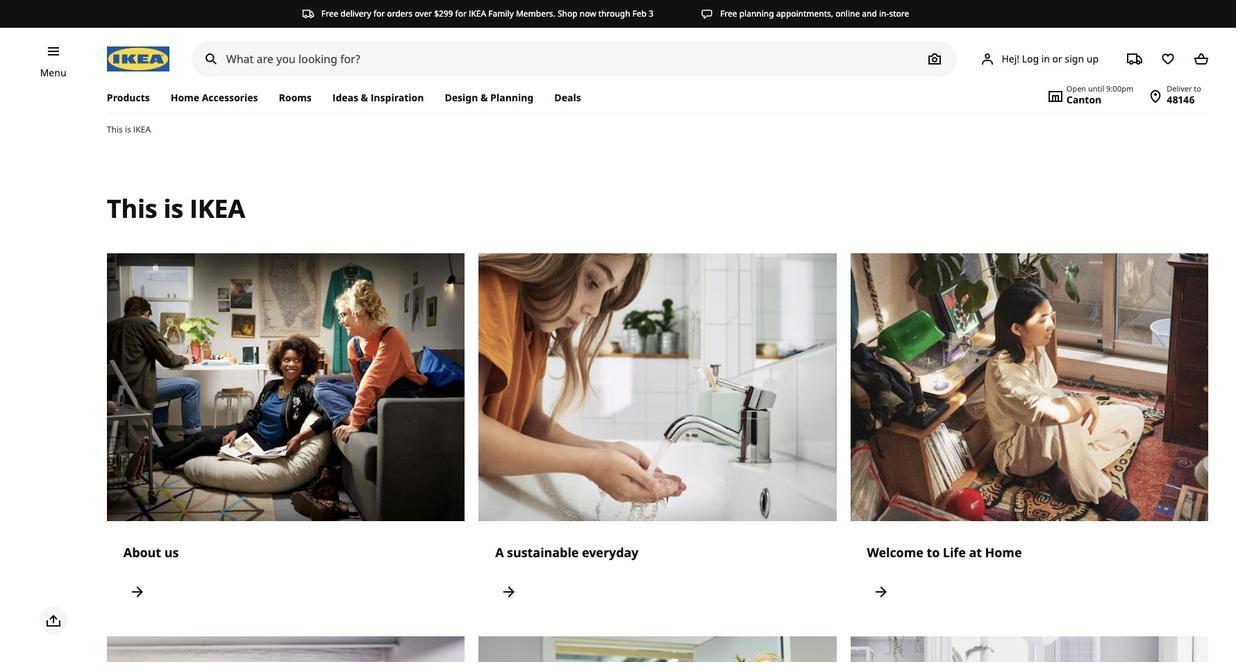 Task type: describe. For each thing, give the bounding box(es) containing it.
2 horizontal spatial ikea
[[469, 8, 487, 19]]

rooms link
[[269, 83, 322, 113]]

deliver
[[1168, 83, 1193, 94]]

ikea logotype, go to start page image
[[107, 47, 169, 72]]

1 horizontal spatial is
[[164, 192, 183, 226]]

2 for from the left
[[455, 8, 467, 19]]

over
[[415, 8, 432, 19]]

orders
[[387, 8, 413, 19]]

members.
[[516, 8, 556, 19]]

1 this is ikea from the top
[[107, 124, 151, 135]]

everyday
[[582, 545, 639, 562]]

deals link
[[544, 83, 592, 113]]

2 this is ikea from the top
[[107, 192, 245, 226]]

to for life
[[927, 545, 940, 562]]

feb
[[633, 8, 647, 19]]

1 vertical spatial home
[[986, 545, 1022, 562]]

or
[[1053, 52, 1063, 65]]

planning
[[491, 91, 534, 104]]

online
[[836, 8, 860, 19]]

free delivery for orders over $299 for ikea family members. shop now through feb 3
[[322, 8, 654, 19]]

design & planning link
[[435, 83, 544, 113]]

Search by product text field
[[192, 42, 958, 76]]

delivery
[[341, 8, 371, 19]]

inspiration
[[371, 91, 424, 104]]

1 horizontal spatial ikea
[[190, 192, 245, 226]]

hej! log in or sign up
[[1002, 52, 1099, 65]]

at
[[970, 545, 982, 562]]

about
[[124, 545, 161, 562]]

free planning appointments, online and in-store
[[721, 8, 910, 19]]

& for design
[[481, 91, 488, 104]]

48146
[[1168, 93, 1196, 106]]

free delivery for orders over $299 for ikea family members. shop now through feb 3 link
[[302, 8, 654, 20]]

hej! log in or sign up link
[[963, 45, 1116, 73]]

sustainable
[[507, 545, 579, 562]]

home accessories
[[171, 91, 258, 104]]

now
[[580, 8, 597, 19]]

about us link
[[107, 254, 465, 624]]

through
[[599, 8, 631, 19]]

free for free delivery for orders over $299 for ikea family members. shop now through feb 3
[[322, 8, 339, 19]]

log
[[1023, 52, 1040, 65]]

us
[[164, 545, 179, 562]]

0 horizontal spatial is
[[125, 124, 131, 135]]

products link
[[107, 83, 160, 113]]

family
[[489, 8, 514, 19]]

to for 48146
[[1195, 83, 1202, 94]]



Task type: vqa. For each thing, say whether or not it's contained in the screenshot.
2nd Lower from right
no



Task type: locate. For each thing, give the bounding box(es) containing it.
& right ideas
[[361, 91, 368, 104]]

for
[[374, 8, 385, 19], [455, 8, 467, 19]]

1 vertical spatial ikea
[[133, 124, 151, 135]]

1 vertical spatial this
[[107, 192, 157, 226]]

accessories
[[202, 91, 258, 104]]

1 horizontal spatial home
[[986, 545, 1022, 562]]

ideas & inspiration link
[[322, 83, 435, 113]]

0 vertical spatial ikea
[[469, 8, 487, 19]]

hej!
[[1002, 52, 1020, 65]]

None search field
[[192, 42, 958, 76]]

0 horizontal spatial for
[[374, 8, 385, 19]]

sign
[[1066, 52, 1085, 65]]

in
[[1042, 52, 1051, 65]]

free for free planning appointments, online and in-store
[[721, 8, 738, 19]]

canton
[[1067, 93, 1102, 106]]

0 horizontal spatial home
[[171, 91, 199, 104]]

2 & from the left
[[481, 91, 488, 104]]

a sustainable everyday
[[496, 545, 639, 562]]

welcome
[[868, 545, 924, 562]]

store
[[890, 8, 910, 19]]

about us
[[124, 545, 179, 562]]

0 vertical spatial home
[[171, 91, 199, 104]]

free planning appointments, online and in-store link
[[701, 8, 910, 20]]

1 vertical spatial to
[[927, 545, 940, 562]]

1 this from the top
[[107, 124, 123, 135]]

until
[[1089, 83, 1105, 94]]

a sustainable everyday link
[[479, 254, 837, 624]]

ideas
[[333, 91, 359, 104]]

2 free from the left
[[721, 8, 738, 19]]

home right "at"
[[986, 545, 1022, 562]]

2 vertical spatial ikea
[[190, 192, 245, 226]]

1 vertical spatial is
[[164, 192, 183, 226]]

this is ikea
[[107, 124, 151, 135], [107, 192, 245, 226]]

welcome to life at home
[[868, 545, 1022, 562]]

to inside deliver to 48146
[[1195, 83, 1202, 94]]

0 horizontal spatial free
[[322, 8, 339, 19]]

0 vertical spatial this
[[107, 124, 123, 135]]

this
[[107, 124, 123, 135], [107, 192, 157, 226]]

1 & from the left
[[361, 91, 368, 104]]

rooms
[[279, 91, 312, 104]]

design
[[445, 91, 478, 104]]

is
[[125, 124, 131, 135], [164, 192, 183, 226]]

1 horizontal spatial to
[[1195, 83, 1202, 94]]

0 horizontal spatial &
[[361, 91, 368, 104]]

1 for from the left
[[374, 8, 385, 19]]

design & planning
[[445, 91, 534, 104]]

0 horizontal spatial ikea
[[133, 124, 151, 135]]

0 vertical spatial this is ikea
[[107, 124, 151, 135]]

2 this from the top
[[107, 192, 157, 226]]

free left delivery
[[322, 8, 339, 19]]

up
[[1087, 52, 1099, 65]]

home accessories link
[[160, 83, 269, 113]]

to right deliver
[[1195, 83, 1202, 94]]

in-
[[880, 8, 890, 19]]

1 vertical spatial this is ikea
[[107, 192, 245, 226]]

home left accessories
[[171, 91, 199, 104]]

1 horizontal spatial free
[[721, 8, 738, 19]]

9:00pm
[[1107, 83, 1134, 94]]

1 horizontal spatial for
[[455, 8, 467, 19]]

menu
[[40, 66, 66, 79]]

open until 9:00pm canton
[[1067, 83, 1134, 106]]

deals
[[555, 91, 581, 104]]

0 vertical spatial to
[[1195, 83, 1202, 94]]

3
[[649, 8, 654, 19]]

to
[[1195, 83, 1202, 94], [927, 545, 940, 562]]

$299
[[434, 8, 453, 19]]

ikea
[[469, 8, 487, 19], [133, 124, 151, 135], [190, 192, 245, 226]]

& right design
[[481, 91, 488, 104]]

to inside welcome to life at home link
[[927, 545, 940, 562]]

1 free from the left
[[322, 8, 339, 19]]

&
[[361, 91, 368, 104], [481, 91, 488, 104]]

menu button
[[40, 65, 66, 81]]

planning
[[740, 8, 775, 19]]

free left planning
[[721, 8, 738, 19]]

open
[[1067, 83, 1087, 94]]

& for ideas
[[361, 91, 368, 104]]

free
[[322, 8, 339, 19], [721, 8, 738, 19]]

0 vertical spatial is
[[125, 124, 131, 135]]

welcome to life at home link
[[851, 254, 1209, 624]]

a
[[496, 545, 504, 562]]

life
[[943, 545, 966, 562]]

home
[[171, 91, 199, 104], [986, 545, 1022, 562]]

for left orders
[[374, 8, 385, 19]]

to left the life on the right bottom of page
[[927, 545, 940, 562]]

and
[[863, 8, 878, 19]]

for right $299
[[455, 8, 467, 19]]

products
[[107, 91, 150, 104]]

1 horizontal spatial &
[[481, 91, 488, 104]]

appointments,
[[777, 8, 834, 19]]

deliver to 48146
[[1168, 83, 1202, 106]]

ideas & inspiration
[[333, 91, 424, 104]]

0 horizontal spatial to
[[927, 545, 940, 562]]

shop
[[558, 8, 578, 19]]



